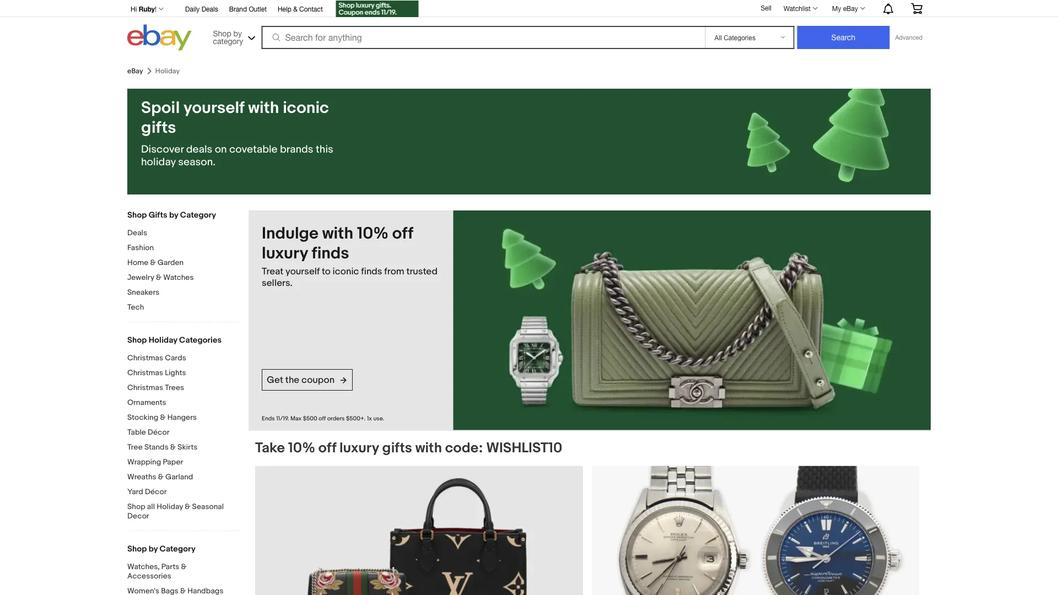 Task type: vqa. For each thing, say whether or not it's contained in the screenshot.
Deals inside Account navigation
yes



Task type: describe. For each thing, give the bounding box(es) containing it.
& right 'home'
[[150, 258, 156, 267]]

$500+.
[[346, 415, 366, 422]]

2 vertical spatial off
[[318, 440, 336, 457]]

0 horizontal spatial 10%
[[288, 440, 315, 457]]

with inside spoil yourself with iconic gifts discover deals on covetable brands this holiday season.
[[248, 98, 279, 118]]

sneakers
[[127, 288, 159, 297]]

1 vertical spatial off
[[319, 415, 326, 422]]

garland
[[165, 472, 193, 482]]

shop by category button
[[208, 25, 258, 48]]

shop for shop by category
[[127, 544, 147, 554]]

& inside watches, parts & accessories
[[181, 562, 187, 571]]

jewelry
[[127, 273, 154, 282]]

spoil
[[141, 98, 180, 118]]

seasonal
[[192, 502, 224, 511]]

shop by category
[[127, 544, 196, 554]]

wrapping
[[127, 457, 161, 467]]

Search for anything text field
[[263, 27, 703, 48]]

daily deals
[[185, 5, 218, 13]]

iconic inside "indulge with 10% off luxury finds treat yourself to iconic finds from trusted sellers."
[[333, 266, 359, 277]]

sell link
[[756, 4, 776, 12]]

gifts for yourself
[[141, 118, 176, 138]]

shop holiday categories
[[127, 335, 222, 345]]

0 horizontal spatial finds
[[312, 244, 349, 263]]

from
[[384, 266, 404, 277]]

shop inside christmas cards christmas lights christmas trees ornaments stocking & hangers table décor tree stands & skirts wrapping paper wreaths & garland yard décor shop all holiday & seasonal decor
[[127, 502, 145, 511]]

discover
[[141, 143, 184, 156]]

sneakers link
[[127, 288, 240, 298]]

get
[[267, 374, 283, 386]]

trusted
[[406, 266, 438, 277]]

1 vertical spatial décor
[[145, 487, 167, 497]]

hi
[[131, 5, 137, 13]]

season.
[[178, 156, 216, 169]]

ends 11/19. max $500 off orders $500+. 1x use.
[[262, 415, 384, 422]]

wreaths
[[127, 472, 156, 482]]

brand outlet link
[[229, 3, 267, 15]]

brands
[[280, 143, 313, 156]]

stocking
[[127, 413, 158, 422]]

sellers.
[[262, 277, 293, 289]]

tree
[[127, 443, 143, 452]]

shop for shop by category
[[213, 29, 231, 38]]

shop for shop holiday categories
[[127, 335, 147, 345]]

to
[[322, 266, 331, 277]]

2 horizontal spatial with
[[415, 440, 442, 457]]

parts
[[161, 562, 179, 571]]

help & contact link
[[278, 3, 323, 15]]

holiday
[[141, 156, 176, 169]]

off inside "indulge with 10% off luxury finds treat yourself to iconic finds from trusted sellers."
[[392, 224, 413, 244]]

take
[[255, 440, 285, 457]]

& right the "jewelry"
[[156, 273, 162, 282]]

my ebay
[[832, 4, 858, 12]]

deals fashion home & garden jewelry & watches sneakers tech
[[127, 228, 194, 312]]

coupon
[[301, 374, 335, 386]]

home & garden link
[[127, 258, 240, 268]]

!
[[155, 5, 157, 13]]

shop gifts by category
[[127, 210, 216, 220]]

11/19.
[[276, 415, 289, 422]]

iconic inside spoil yourself with iconic gifts discover deals on covetable brands this holiday season.
[[283, 98, 329, 118]]

wrapping paper link
[[127, 457, 240, 468]]

& down yard décor link
[[185, 502, 190, 511]]

accessories
[[127, 571, 171, 581]]

christmas trees link
[[127, 383, 240, 393]]

code:
[[445, 440, 483, 457]]

spoil yourself with iconic gifts discover deals on covetable brands this holiday season.
[[141, 98, 333, 169]]

deals link
[[127, 228, 240, 239]]

yourself inside spoil yourself with iconic gifts discover deals on covetable brands this holiday season.
[[184, 98, 244, 118]]

fashion
[[127, 243, 154, 252]]

christmas cards link
[[127, 353, 240, 364]]

home
[[127, 258, 148, 267]]

shop for shop gifts by category
[[127, 210, 147, 220]]

& left skirts
[[170, 443, 176, 452]]

gifts
[[149, 210, 167, 220]]

1 vertical spatial by
[[169, 210, 178, 220]]

watches,
[[127, 562, 160, 571]]

shop by category
[[213, 29, 243, 45]]

this
[[316, 143, 333, 156]]

daily
[[185, 5, 200, 13]]

yard décor link
[[127, 487, 240, 498]]

the
[[285, 374, 299, 386]]

with inside "indulge with 10% off luxury finds treat yourself to iconic finds from trusted sellers."
[[322, 224, 353, 244]]

1x
[[367, 415, 372, 422]]

treat
[[262, 266, 283, 277]]

watches
[[163, 273, 194, 282]]

& left hangers
[[160, 413, 166, 422]]

brand outlet
[[229, 5, 267, 13]]

get the coupon link
[[262, 369, 353, 391]]

cards
[[165, 353, 186, 363]]

tech link
[[127, 303, 240, 313]]

advanced link
[[890, 26, 928, 48]]

categories
[[179, 335, 222, 345]]

help & contact
[[278, 5, 323, 13]]



Task type: locate. For each thing, give the bounding box(es) containing it.
1 horizontal spatial ebay
[[843, 4, 858, 12]]

10% down max at bottom left
[[288, 440, 315, 457]]

0 vertical spatial iconic
[[283, 98, 329, 118]]

ebay inside my ebay link
[[843, 4, 858, 12]]

0 horizontal spatial gifts
[[141, 118, 176, 138]]

1 horizontal spatial luxury
[[339, 440, 379, 457]]

2 vertical spatial christmas
[[127, 383, 163, 392]]

1 vertical spatial christmas
[[127, 368, 163, 377]]

off right $500
[[319, 415, 326, 422]]

deals up fashion
[[127, 228, 147, 238]]

orders
[[327, 415, 345, 422]]

0 vertical spatial with
[[248, 98, 279, 118]]

0 vertical spatial luxury
[[262, 244, 308, 263]]

by right gifts
[[169, 210, 178, 220]]

get the coupon
[[267, 374, 335, 386]]

luxury down $500+.
[[339, 440, 379, 457]]

10% inside "indulge with 10% off luxury finds treat yourself to iconic finds from trusted sellers."
[[357, 224, 389, 244]]

luxury inside "indulge with 10% off luxury finds treat yourself to iconic finds from trusted sellers."
[[262, 244, 308, 263]]

0 horizontal spatial luxury
[[262, 244, 308, 263]]

table décor link
[[127, 428, 240, 438]]

watches, parts & accessories link
[[127, 562, 232, 582]]

sell
[[761, 4, 771, 12]]

help
[[278, 5, 291, 13]]

1 vertical spatial with
[[322, 224, 353, 244]]

off
[[392, 224, 413, 244], [319, 415, 326, 422], [318, 440, 336, 457]]

category
[[180, 210, 216, 220], [160, 544, 196, 554]]

shop left gifts
[[127, 210, 147, 220]]

1 horizontal spatial finds
[[361, 266, 382, 277]]

2 vertical spatial by
[[149, 544, 158, 554]]

gifts
[[141, 118, 176, 138], [382, 440, 412, 457]]

ornaments
[[127, 398, 166, 407]]

max
[[290, 415, 302, 422]]

with up to
[[322, 224, 353, 244]]

fashion link
[[127, 243, 240, 253]]

daily deals link
[[185, 3, 218, 15]]

by inside shop by category
[[233, 29, 242, 38]]

holiday up cards
[[149, 335, 177, 345]]

shop left all
[[127, 502, 145, 511]]

deals inside account navigation
[[202, 5, 218, 13]]

account navigation
[[125, 0, 931, 18]]

lights
[[165, 368, 186, 377]]

yard
[[127, 487, 143, 497]]

gifts down the 'use.'
[[382, 440, 412, 457]]

by down brand in the top left of the page
[[233, 29, 242, 38]]

tree stands & skirts link
[[127, 443, 240, 453]]

ebay up spoil
[[127, 67, 143, 75]]

with up covetable at the left of the page
[[248, 98, 279, 118]]

0 horizontal spatial with
[[248, 98, 279, 118]]

deals right daily
[[202, 5, 218, 13]]

1 horizontal spatial iconic
[[333, 266, 359, 277]]

0 vertical spatial gifts
[[141, 118, 176, 138]]

table
[[127, 428, 146, 437]]

finds
[[312, 244, 349, 263], [361, 266, 382, 277]]

1 horizontal spatial with
[[322, 224, 353, 244]]

0 horizontal spatial by
[[149, 544, 158, 554]]

hi ruby !
[[131, 5, 157, 13]]

off down ends 11/19. max $500 off orders $500+. 1x use.
[[318, 440, 336, 457]]

take 10% off luxury gifts with code: wishlist10
[[255, 440, 562, 457]]

décor up all
[[145, 487, 167, 497]]

1 vertical spatial iconic
[[333, 266, 359, 277]]

& right help
[[293, 5, 297, 13]]

1 vertical spatial finds
[[361, 266, 382, 277]]

hangers
[[167, 413, 197, 422]]

luxury
[[262, 244, 308, 263], [339, 440, 379, 457]]

1 vertical spatial category
[[160, 544, 196, 554]]

ebay link
[[127, 67, 143, 75]]

by
[[233, 29, 242, 38], [169, 210, 178, 220], [149, 544, 158, 554]]

gifts inside spoil yourself with iconic gifts discover deals on covetable brands this holiday season.
[[141, 118, 176, 138]]

0 vertical spatial finds
[[312, 244, 349, 263]]

gifts up discover at left top
[[141, 118, 176, 138]]

0 vertical spatial 10%
[[357, 224, 389, 244]]

by for category
[[149, 544, 158, 554]]

by up watches, at the left bottom of the page
[[149, 544, 158, 554]]

1 vertical spatial deals
[[127, 228, 147, 238]]

1 vertical spatial yourself
[[285, 266, 320, 277]]

outlet
[[249, 5, 267, 13]]

0 vertical spatial category
[[180, 210, 216, 220]]

holiday right all
[[157, 502, 183, 511]]

1 vertical spatial ebay
[[127, 67, 143, 75]]

2 christmas from the top
[[127, 368, 163, 377]]

1 vertical spatial gifts
[[382, 440, 412, 457]]

brand
[[229, 5, 247, 13]]

wreaths & garland link
[[127, 472, 240, 483]]

indulge
[[262, 224, 319, 244]]

wishlist10
[[486, 440, 562, 457]]

garden
[[157, 258, 184, 267]]

gifts for 10%
[[382, 440, 412, 457]]

0 vertical spatial christmas
[[127, 353, 163, 363]]

shop down tech
[[127, 335, 147, 345]]

decor
[[127, 511, 149, 521]]

10%
[[357, 224, 389, 244], [288, 440, 315, 457]]

0 vertical spatial deals
[[202, 5, 218, 13]]

0 vertical spatial décor
[[148, 428, 170, 437]]

your shopping cart image
[[910, 3, 923, 14]]

yourself
[[184, 98, 244, 118], [285, 266, 320, 277]]

2 vertical spatial with
[[415, 440, 442, 457]]

off up from
[[392, 224, 413, 244]]

& inside account navigation
[[293, 5, 297, 13]]

yourself up on
[[184, 98, 244, 118]]

contact
[[299, 5, 323, 13]]

none submit inside the shop by category banner
[[797, 26, 890, 49]]

christmas
[[127, 353, 163, 363], [127, 368, 163, 377], [127, 383, 163, 392]]

1 horizontal spatial by
[[169, 210, 178, 220]]

by for category
[[233, 29, 242, 38]]

christmas cards christmas lights christmas trees ornaments stocking & hangers table décor tree stands & skirts wrapping paper wreaths & garland yard décor shop all holiday & seasonal decor
[[127, 353, 224, 521]]

iconic right to
[[333, 266, 359, 277]]

0 horizontal spatial ebay
[[127, 67, 143, 75]]

décor
[[148, 428, 170, 437], [145, 487, 167, 497]]

skirts
[[178, 443, 197, 452]]

1 christmas from the top
[[127, 353, 163, 363]]

1 horizontal spatial 10%
[[357, 224, 389, 244]]

3 christmas from the top
[[127, 383, 163, 392]]

0 vertical spatial yourself
[[184, 98, 244, 118]]

1 vertical spatial holiday
[[157, 502, 183, 511]]

ends
[[262, 415, 275, 422]]

1 horizontal spatial gifts
[[382, 440, 412, 457]]

2 horizontal spatial by
[[233, 29, 242, 38]]

get the coupon image
[[336, 1, 419, 17]]

0 vertical spatial ebay
[[843, 4, 858, 12]]

0 horizontal spatial deals
[[127, 228, 147, 238]]

gifts inside indulge with 10% off luxury finds main content
[[382, 440, 412, 457]]

shop inside shop by category
[[213, 29, 231, 38]]

with
[[248, 98, 279, 118], [322, 224, 353, 244], [415, 440, 442, 457]]

ebay
[[843, 4, 858, 12], [127, 67, 143, 75]]

category up deals link
[[180, 210, 216, 220]]

shop all holiday & seasonal decor link
[[127, 502, 240, 522]]

iconic
[[283, 98, 329, 118], [333, 266, 359, 277]]

watches, parts & accessories
[[127, 562, 187, 581]]

1 vertical spatial luxury
[[339, 440, 379, 457]]

my ebay link
[[826, 2, 870, 15]]

None submit
[[797, 26, 890, 49]]

luxury up treat
[[262, 244, 308, 263]]

on
[[215, 143, 227, 156]]

0 vertical spatial holiday
[[149, 335, 177, 345]]

paper
[[163, 457, 183, 467]]

shop
[[213, 29, 231, 38], [127, 210, 147, 220], [127, 335, 147, 345], [127, 502, 145, 511], [127, 544, 147, 554]]

yourself inside "indulge with 10% off luxury finds treat yourself to iconic finds from trusted sellers."
[[285, 266, 320, 277]]

1 horizontal spatial yourself
[[285, 266, 320, 277]]

ebay right "my"
[[843, 4, 858, 12]]

shop by category banner
[[125, 0, 931, 53]]

christmas lights link
[[127, 368, 240, 379]]

shop down brand in the top left of the page
[[213, 29, 231, 38]]

0 vertical spatial by
[[233, 29, 242, 38]]

shop up watches, at the left bottom of the page
[[127, 544, 147, 554]]

with left code:
[[415, 440, 442, 457]]

1 vertical spatial 10%
[[288, 440, 315, 457]]

0 vertical spatial off
[[392, 224, 413, 244]]

& left garland
[[158, 472, 164, 482]]

0 horizontal spatial yourself
[[184, 98, 244, 118]]

finds up to
[[312, 244, 349, 263]]

& right parts
[[181, 562, 187, 571]]

stocking & hangers link
[[127, 413, 240, 423]]

0 horizontal spatial iconic
[[283, 98, 329, 118]]

my
[[832, 4, 841, 12]]

$500
[[303, 415, 317, 422]]

deals inside deals fashion home & garden jewelry & watches sneakers tech
[[127, 228, 147, 238]]

finds left from
[[361, 266, 382, 277]]

None text field
[[255, 466, 583, 595], [592, 466, 920, 595], [255, 466, 583, 595], [592, 466, 920, 595]]

watchlist
[[784, 4, 811, 12]]

covetable
[[229, 143, 278, 156]]

category
[[213, 36, 243, 45]]

ornaments link
[[127, 398, 240, 408]]

holiday inside christmas cards christmas lights christmas trees ornaments stocking & hangers table décor tree stands & skirts wrapping paper wreaths & garland yard décor shop all holiday & seasonal decor
[[157, 502, 183, 511]]

tech
[[127, 303, 144, 312]]

iconic up brands
[[283, 98, 329, 118]]

deals
[[186, 143, 212, 156]]

all
[[147, 502, 155, 511]]

yourself left to
[[285, 266, 320, 277]]

category up parts
[[160, 544, 196, 554]]

10% up from
[[357, 224, 389, 244]]

indulge with 10% off luxury finds treat yourself to iconic finds from trusted sellers.
[[262, 224, 438, 289]]

1 horizontal spatial deals
[[202, 5, 218, 13]]

jewelry & watches link
[[127, 273, 240, 283]]

stands
[[144, 443, 168, 452]]

indulge with 10% off luxury finds main content
[[249, 211, 931, 595]]

décor up 'stands'
[[148, 428, 170, 437]]



